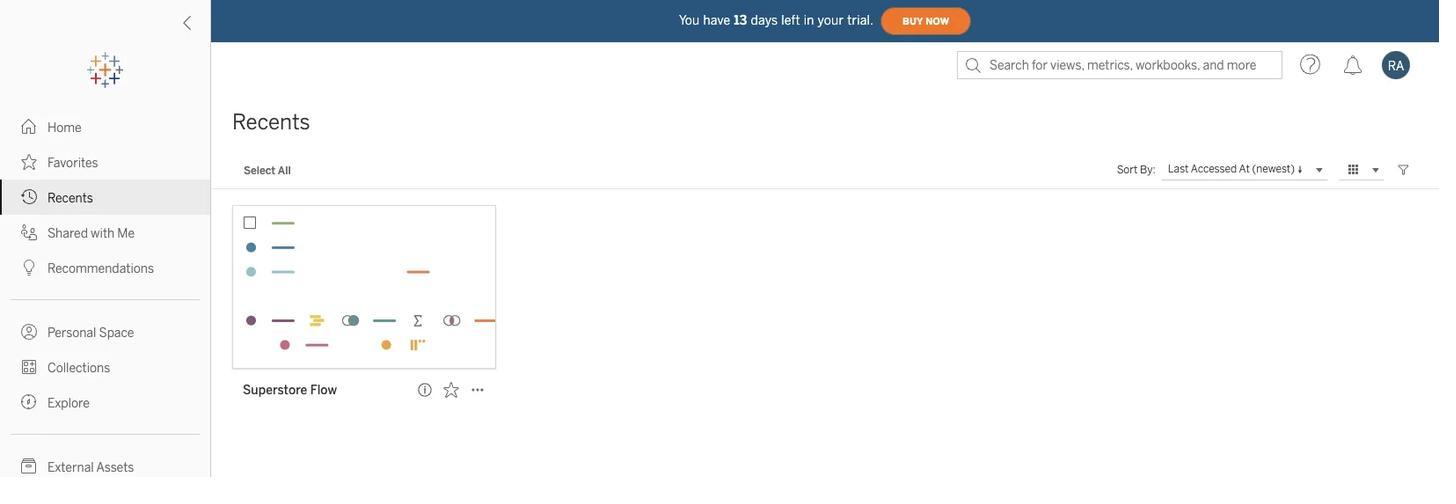Task type: describe. For each thing, give the bounding box(es) containing it.
flow
[[310, 382, 337, 397]]

main navigation. press the up and down arrow keys to access links. element
[[0, 109, 210, 477]]

1 horizontal spatial recents
[[232, 110, 310, 135]]

personal space link
[[0, 314, 210, 349]]

external
[[48, 460, 94, 474]]

recents link
[[0, 180, 210, 215]]

me
[[117, 226, 135, 240]]

recents inside recents link
[[48, 191, 93, 205]]

home link
[[0, 109, 210, 144]]

you have 13 days left in your trial.
[[679, 13, 874, 28]]

explore
[[48, 396, 90, 410]]

buy now button
[[881, 7, 972, 35]]

home
[[48, 120, 82, 135]]

by text only_f5he34f image for shared with me
[[21, 224, 37, 240]]

by text only_f5he34f image for favorites
[[21, 154, 37, 170]]

collections
[[48, 360, 110, 375]]

with
[[91, 226, 115, 240]]

all
[[278, 163, 291, 176]]

shared with me link
[[0, 215, 210, 250]]

Search for views, metrics, workbooks, and more text field
[[958, 51, 1283, 79]]

select all button
[[232, 159, 302, 180]]

shared with me
[[48, 226, 135, 240]]

assets
[[96, 460, 134, 474]]

collections link
[[0, 349, 210, 385]]

external assets link
[[0, 449, 210, 477]]

left
[[782, 13, 801, 28]]

sort by:
[[1117, 163, 1156, 176]]

13
[[734, 13, 748, 28]]

by text only_f5he34f image for external assets
[[21, 459, 37, 474]]

your
[[818, 13, 844, 28]]

select all
[[244, 163, 291, 176]]

by text only_f5he34f image for explore
[[21, 394, 37, 410]]

trial.
[[848, 13, 874, 28]]

recommendations link
[[0, 250, 210, 285]]

sort
[[1117, 163, 1138, 176]]

personal space
[[48, 325, 134, 340]]

have
[[704, 13, 731, 28]]

in
[[804, 13, 815, 28]]

space
[[99, 325, 134, 340]]



Task type: locate. For each thing, give the bounding box(es) containing it.
by text only_f5he34f image
[[21, 224, 37, 240], [21, 359, 37, 375], [21, 394, 37, 410]]

3 by text only_f5he34f image from the top
[[21, 394, 37, 410]]

personal
[[48, 325, 96, 340]]

1 vertical spatial recents
[[48, 191, 93, 205]]

4 by text only_f5he34f image from the top
[[21, 260, 37, 275]]

1 vertical spatial by text only_f5he34f image
[[21, 359, 37, 375]]

by text only_f5he34f image left explore in the left of the page
[[21, 394, 37, 410]]

by text only_f5he34f image inside home "link"
[[21, 119, 37, 135]]

external assets
[[48, 460, 134, 474]]

recommendations
[[48, 261, 154, 275]]

0 vertical spatial by text only_f5he34f image
[[21, 224, 37, 240]]

by:
[[1141, 163, 1156, 176]]

now
[[926, 16, 950, 27]]

1 by text only_f5he34f image from the top
[[21, 119, 37, 135]]

recents
[[232, 110, 310, 135], [48, 191, 93, 205]]

0 horizontal spatial recents
[[48, 191, 93, 205]]

by text only_f5he34f image inside favorites link
[[21, 154, 37, 170]]

5 by text only_f5he34f image from the top
[[21, 324, 37, 340]]

select
[[244, 163, 276, 176]]

you
[[679, 13, 700, 28]]

by text only_f5he34f image for recommendations
[[21, 260, 37, 275]]

by text only_f5he34f image inside external assets link
[[21, 459, 37, 474]]

by text only_f5he34f image inside recommendations "link"
[[21, 260, 37, 275]]

6 by text only_f5he34f image from the top
[[21, 459, 37, 474]]

grid view image
[[1347, 162, 1362, 178]]

by text only_f5he34f image inside explore link
[[21, 394, 37, 410]]

by text only_f5he34f image left collections
[[21, 359, 37, 375]]

0 vertical spatial recents
[[232, 110, 310, 135]]

by text only_f5he34f image inside recents link
[[21, 189, 37, 205]]

buy now
[[903, 16, 950, 27]]

days
[[751, 13, 778, 28]]

superstore
[[243, 382, 307, 397]]

recents up select all
[[232, 110, 310, 135]]

2 by text only_f5he34f image from the top
[[21, 359, 37, 375]]

by text only_f5he34f image for collections
[[21, 359, 37, 375]]

2 vertical spatial by text only_f5he34f image
[[21, 394, 37, 410]]

navigation panel element
[[0, 53, 210, 477]]

1 by text only_f5he34f image from the top
[[21, 224, 37, 240]]

recents up shared
[[48, 191, 93, 205]]

favorites
[[48, 155, 98, 170]]

by text only_f5he34f image inside collections link
[[21, 359, 37, 375]]

by text only_f5he34f image for recents
[[21, 189, 37, 205]]

explore link
[[0, 385, 210, 420]]

by text only_f5he34f image for personal space
[[21, 324, 37, 340]]

shared
[[48, 226, 88, 240]]

superstore flow
[[243, 382, 337, 397]]

favorites link
[[0, 144, 210, 180]]

by text only_f5he34f image inside personal space "link"
[[21, 324, 37, 340]]

by text only_f5he34f image left shared
[[21, 224, 37, 240]]

by text only_f5he34f image
[[21, 119, 37, 135], [21, 154, 37, 170], [21, 189, 37, 205], [21, 260, 37, 275], [21, 324, 37, 340], [21, 459, 37, 474]]

buy
[[903, 16, 923, 27]]

2 by text only_f5he34f image from the top
[[21, 154, 37, 170]]

by text only_f5he34f image for home
[[21, 119, 37, 135]]

by text only_f5he34f image inside shared with me link
[[21, 224, 37, 240]]

3 by text only_f5he34f image from the top
[[21, 189, 37, 205]]



Task type: vqa. For each thing, say whether or not it's contained in the screenshot.
Run
no



